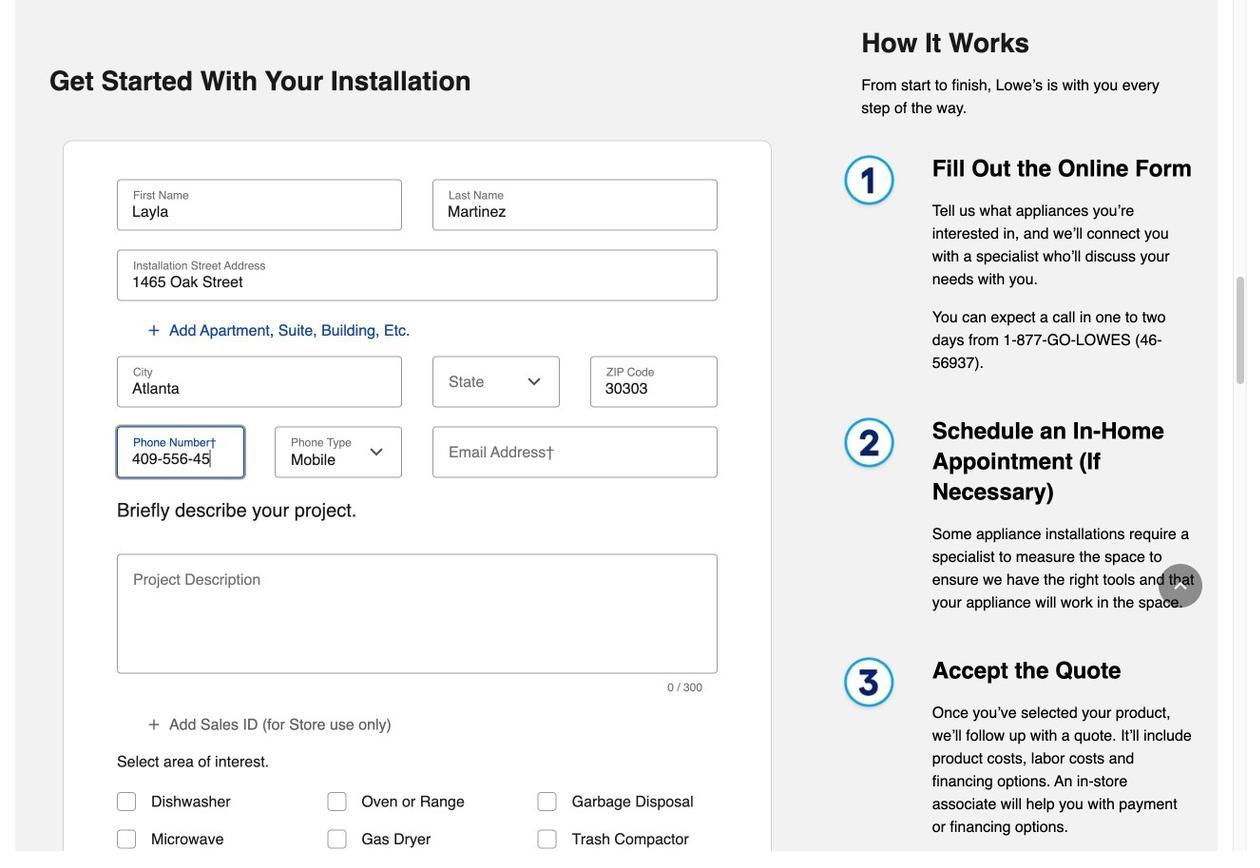 Task type: locate. For each thing, give the bounding box(es) containing it.
zipcode text field
[[598, 379, 710, 398]]

an icon of a number three. image
[[835, 656, 902, 715]]

an icon of a number two. image
[[835, 416, 902, 476]]

emailAddress text field
[[440, 426, 710, 468]]

FirstName text field
[[125, 202, 395, 221]]

plus image
[[146, 323, 162, 338]]



Task type: describe. For each thing, give the bounding box(es) containing it.
projectDescription text field
[[125, 580, 710, 664]]

LastName text field
[[440, 202, 710, 221]]

address1 text field
[[125, 272, 710, 291]]

an icon of a number one. image
[[835, 153, 902, 213]]

chevron up image
[[1172, 576, 1191, 595]]

scroll to top element
[[1159, 564, 1203, 608]]

city text field
[[125, 379, 395, 398]]

phoneNumber text field
[[125, 449, 237, 468]]

plus image
[[146, 717, 162, 732]]



Task type: vqa. For each thing, say whether or not it's contained in the screenshot.
"An icon of a number two."
yes



